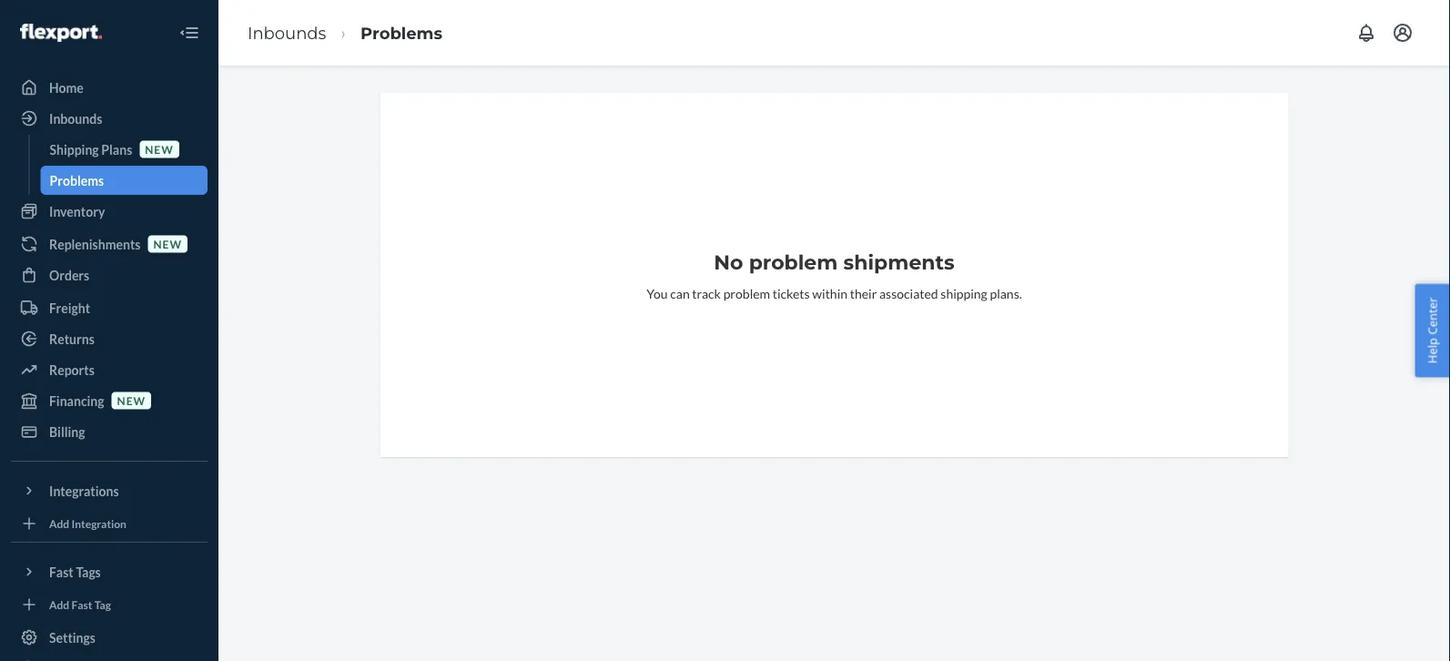 Task type: locate. For each thing, give the bounding box(es) containing it.
1 vertical spatial fast
[[71, 598, 92, 611]]

reports link
[[11, 355, 208, 384]]

you
[[647, 285, 668, 301]]

new right "plans"
[[145, 142, 174, 156]]

0 horizontal spatial problems link
[[41, 166, 208, 195]]

2 vertical spatial new
[[117, 394, 146, 407]]

no problem shipments
[[714, 250, 955, 275]]

inbounds
[[248, 23, 326, 43], [49, 111, 102, 126]]

can
[[670, 285, 690, 301]]

open notifications image
[[1356, 22, 1378, 44]]

add fast tag
[[49, 598, 111, 611]]

problems link
[[361, 23, 443, 43], [41, 166, 208, 195]]

new for shipping plans
[[145, 142, 174, 156]]

returns
[[49, 331, 95, 346]]

0 horizontal spatial problems
[[50, 173, 104, 188]]

0 vertical spatial inbounds link
[[248, 23, 326, 43]]

1 vertical spatial inbounds
[[49, 111, 102, 126]]

1 horizontal spatial problems link
[[361, 23, 443, 43]]

add left integration at left
[[49, 517, 69, 530]]

shipping plans
[[50, 142, 132, 157]]

problem up tickets
[[749, 250, 838, 275]]

problem
[[749, 250, 838, 275], [724, 285, 770, 301]]

plans
[[101, 142, 132, 157]]

their
[[850, 285, 877, 301]]

1 vertical spatial inbounds link
[[11, 104, 208, 133]]

add
[[49, 517, 69, 530], [49, 598, 69, 611]]

1 horizontal spatial problems
[[361, 23, 443, 43]]

billing link
[[11, 417, 208, 446]]

fast left tag
[[71, 598, 92, 611]]

returns link
[[11, 324, 208, 353]]

problems inside problems link
[[50, 173, 104, 188]]

0 horizontal spatial inbounds
[[49, 111, 102, 126]]

0 vertical spatial add
[[49, 517, 69, 530]]

fast tags
[[49, 564, 101, 580]]

home link
[[11, 73, 208, 102]]

0 vertical spatial inbounds
[[248, 23, 326, 43]]

add inside add integration link
[[49, 517, 69, 530]]

add fast tag link
[[11, 594, 208, 616]]

1 horizontal spatial inbounds
[[248, 23, 326, 43]]

add up settings
[[49, 598, 69, 611]]

add integration
[[49, 517, 127, 530]]

problem down no
[[724, 285, 770, 301]]

1 vertical spatial new
[[153, 237, 182, 250]]

help
[[1425, 338, 1441, 364]]

2 add from the top
[[49, 598, 69, 611]]

0 vertical spatial problem
[[749, 250, 838, 275]]

inbounds inside breadcrumbs navigation
[[248, 23, 326, 43]]

0 vertical spatial problems
[[361, 23, 443, 43]]

inbounds link
[[248, 23, 326, 43], [11, 104, 208, 133]]

new for replenishments
[[153, 237, 182, 250]]

new down reports link
[[117, 394, 146, 407]]

0 vertical spatial problems link
[[361, 23, 443, 43]]

freight
[[49, 300, 90, 316]]

no
[[714, 250, 743, 275]]

0 vertical spatial fast
[[49, 564, 74, 580]]

home
[[49, 80, 84, 95]]

1 vertical spatial problems link
[[41, 166, 208, 195]]

1 vertical spatial problems
[[50, 173, 104, 188]]

orders link
[[11, 260, 208, 290]]

problems
[[361, 23, 443, 43], [50, 173, 104, 188]]

fast left tags
[[49, 564, 74, 580]]

1 add from the top
[[49, 517, 69, 530]]

fast tags button
[[11, 557, 208, 586]]

new up orders link
[[153, 237, 182, 250]]

new
[[145, 142, 174, 156], [153, 237, 182, 250], [117, 394, 146, 407]]

1 vertical spatial add
[[49, 598, 69, 611]]

add inside add fast tag link
[[49, 598, 69, 611]]

tickets
[[773, 285, 810, 301]]

1 horizontal spatial inbounds link
[[248, 23, 326, 43]]

replenishments
[[49, 236, 141, 252]]

problems link inside breadcrumbs navigation
[[361, 23, 443, 43]]

plans.
[[990, 285, 1022, 301]]

0 vertical spatial new
[[145, 142, 174, 156]]

fast
[[49, 564, 74, 580], [71, 598, 92, 611]]



Task type: describe. For each thing, give the bounding box(es) containing it.
settings link
[[11, 623, 208, 652]]

reports
[[49, 362, 95, 377]]

problems inside breadcrumbs navigation
[[361, 23, 443, 43]]

you can track problem tickets within their associated shipping plans.
[[647, 285, 1022, 301]]

integrations button
[[11, 476, 208, 505]]

inventory
[[49, 204, 105, 219]]

within
[[813, 285, 848, 301]]

breadcrumbs navigation
[[233, 6, 457, 59]]

inbounds link inside breadcrumbs navigation
[[248, 23, 326, 43]]

shipping
[[941, 285, 988, 301]]

add for add integration
[[49, 517, 69, 530]]

billing
[[49, 424, 85, 439]]

settings
[[49, 630, 96, 645]]

open account menu image
[[1392, 22, 1414, 44]]

inventory link
[[11, 197, 208, 226]]

financing
[[49, 393, 104, 408]]

tag
[[94, 598, 111, 611]]

tags
[[76, 564, 101, 580]]

track
[[692, 285, 721, 301]]

orders
[[49, 267, 89, 283]]

help center
[[1425, 297, 1441, 364]]

help center button
[[1416, 284, 1451, 377]]

1 vertical spatial problem
[[724, 285, 770, 301]]

integrations
[[49, 483, 119, 499]]

integration
[[71, 517, 127, 530]]

center
[[1425, 297, 1441, 335]]

associated
[[880, 285, 939, 301]]

add for add fast tag
[[49, 598, 69, 611]]

close navigation image
[[178, 22, 200, 44]]

add integration link
[[11, 513, 208, 535]]

fast inside dropdown button
[[49, 564, 74, 580]]

0 horizontal spatial inbounds link
[[11, 104, 208, 133]]

new for financing
[[117, 394, 146, 407]]

freight link
[[11, 293, 208, 322]]

shipments
[[844, 250, 955, 275]]

shipping
[[50, 142, 99, 157]]

flexport logo image
[[20, 24, 102, 42]]



Task type: vqa. For each thing, say whether or not it's contained in the screenshot.
the middle 'Help'
no



